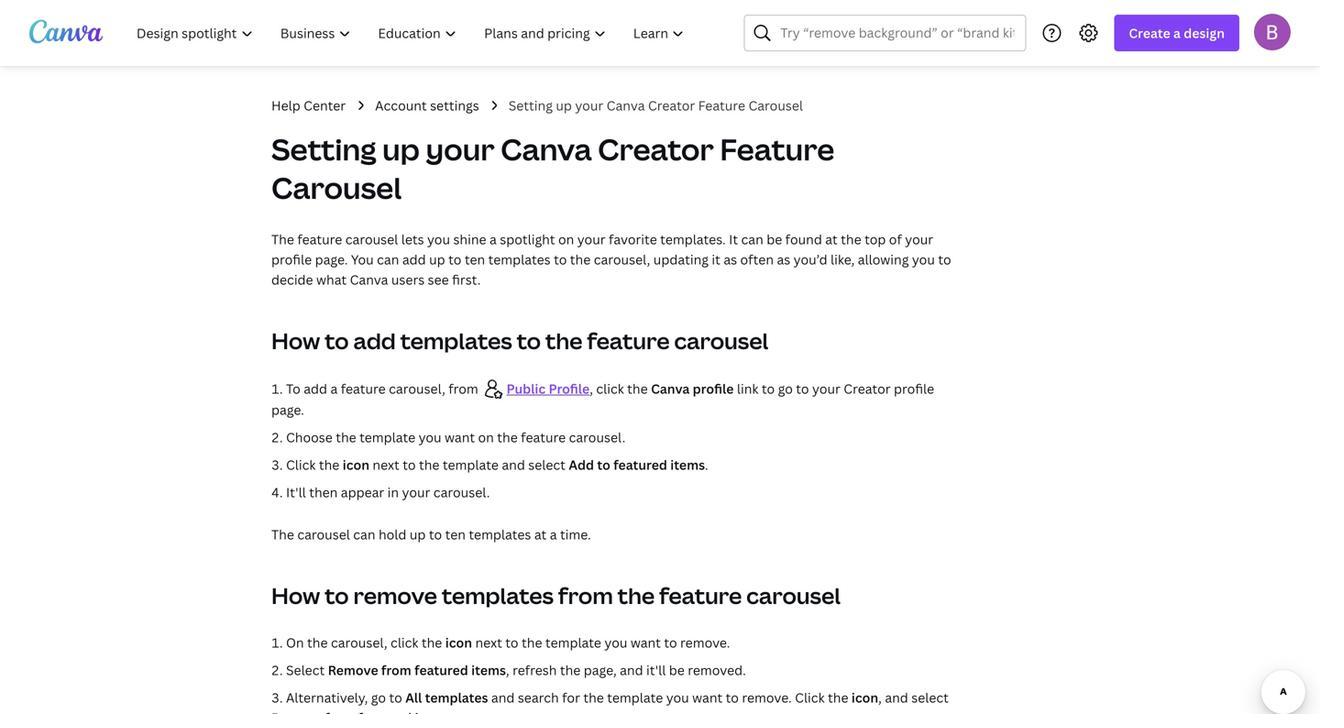 Task type: locate. For each thing, give the bounding box(es) containing it.
in
[[387, 484, 399, 501]]

1 vertical spatial go
[[371, 689, 386, 706]]

1 vertical spatial click
[[391, 634, 418, 651]]

1 horizontal spatial icon
[[445, 634, 472, 651]]

1 vertical spatial carousel
[[271, 168, 402, 208]]

0 vertical spatial go
[[778, 380, 793, 397]]

1 vertical spatial can
[[377, 251, 399, 268]]

your
[[575, 97, 603, 114], [426, 129, 495, 169], [577, 231, 606, 248], [905, 231, 933, 248], [812, 380, 841, 397], [402, 484, 430, 501]]

1 how from the top
[[271, 326, 320, 356]]

2 the from the top
[[271, 526, 294, 543]]

ten right hold
[[445, 526, 466, 543]]

1 vertical spatial click
[[795, 689, 825, 706]]

your inside setting up your canva creator feature carousel
[[426, 129, 495, 169]]

0 horizontal spatial profile
[[271, 251, 312, 268]]

0 horizontal spatial carousel.
[[433, 484, 490, 501]]

feature down public profile link
[[521, 429, 566, 446]]

1 vertical spatial icon
[[445, 634, 472, 651]]

remove. for on the carousel, click the icon next to the template you want to remove.
[[680, 634, 730, 651]]

feature right to
[[341, 380, 386, 397]]

2 horizontal spatial ,
[[878, 689, 882, 706]]

featured right add
[[613, 456, 667, 473]]

center
[[304, 97, 346, 114]]

icon
[[343, 456, 369, 473], [445, 634, 472, 651], [852, 689, 878, 706]]

setting down center
[[271, 129, 376, 169]]

1 vertical spatial ten
[[445, 526, 466, 543]]

1 horizontal spatial carousel
[[748, 97, 803, 114]]

0 horizontal spatial can
[[353, 526, 375, 543]]

1 vertical spatial page.
[[271, 401, 304, 418]]

1 vertical spatial items
[[471, 661, 506, 679]]

can left hold
[[353, 526, 375, 543]]

be right it'll
[[669, 661, 685, 679]]

account
[[375, 97, 427, 114]]

1 vertical spatial next
[[475, 634, 502, 651]]

add
[[569, 456, 594, 473]]

0 vertical spatial creator
[[648, 97, 695, 114]]

featured
[[613, 456, 667, 473], [414, 661, 468, 679]]

carousel,
[[594, 251, 650, 268], [389, 380, 445, 397], [331, 634, 387, 651]]

on right spotlight
[[558, 231, 574, 248]]

add
[[402, 251, 426, 268], [353, 326, 396, 356], [304, 380, 327, 397]]

0 horizontal spatial as
[[724, 251, 737, 268]]

1 horizontal spatial carousel,
[[389, 380, 445, 397]]

setting
[[509, 97, 553, 114], [271, 129, 376, 169]]

carousel. down "click the icon next to the template and select add to featured items ."
[[433, 484, 490, 501]]

at left time. at the bottom of the page
[[534, 526, 547, 543]]

,
[[590, 380, 593, 397], [506, 661, 509, 679], [878, 689, 882, 706]]

0 vertical spatial carousel
[[748, 97, 803, 114]]

0 horizontal spatial carousel
[[271, 168, 402, 208]]

page. down to
[[271, 401, 304, 418]]

a right shine
[[490, 231, 497, 248]]

click
[[596, 380, 624, 397], [391, 634, 418, 651]]

2 vertical spatial creator
[[844, 380, 891, 397]]

on
[[558, 231, 574, 248], [478, 429, 494, 446]]

settings
[[430, 97, 479, 114]]

the inside the feature carousel lets you shine a spotlight on your favorite templates. it can be found at the top of your profile page. you can add up to ten templates to the carousel, updating it as often as you'd like, allowing you to decide what canva users see first.
[[271, 231, 294, 248]]

add right to
[[304, 380, 327, 397]]

0 horizontal spatial featured
[[414, 661, 468, 679]]

up
[[556, 97, 572, 114], [382, 129, 420, 169], [429, 251, 445, 268], [410, 526, 426, 543]]

click right profile
[[596, 380, 624, 397]]

1 vertical spatial ,
[[506, 661, 509, 679]]

the down it'll
[[271, 526, 294, 543]]

1 horizontal spatial remove.
[[742, 689, 792, 706]]

1 vertical spatial remove.
[[742, 689, 792, 706]]

feature up 'what' in the left top of the page
[[297, 231, 342, 248]]

items down , click the canva profile
[[670, 456, 705, 473]]

you
[[427, 231, 450, 248], [912, 251, 935, 268], [419, 429, 442, 446], [604, 634, 627, 651], [666, 689, 689, 706]]

0 vertical spatial feature
[[698, 97, 745, 114]]

templates down spotlight
[[488, 251, 551, 268]]

to
[[448, 251, 461, 268], [554, 251, 567, 268], [938, 251, 951, 268], [325, 326, 349, 356], [517, 326, 541, 356], [762, 380, 775, 397], [796, 380, 809, 397], [403, 456, 416, 473], [597, 456, 610, 473], [429, 526, 442, 543], [325, 581, 349, 611], [505, 634, 518, 651], [664, 634, 677, 651], [389, 689, 402, 706], [726, 689, 739, 706]]

want up "click the icon next to the template and select add to featured items ."
[[445, 429, 475, 446]]

your inside the link to go to your creator profile page.
[[812, 380, 841, 397]]

1 horizontal spatial from
[[449, 380, 478, 397]]

2 vertical spatial carousel,
[[331, 634, 387, 651]]

template
[[359, 429, 415, 446], [443, 456, 499, 473], [545, 634, 601, 651], [607, 689, 663, 706]]

go inside the link to go to your creator profile page.
[[778, 380, 793, 397]]

1 vertical spatial carousel.
[[433, 484, 490, 501]]

0 horizontal spatial be
[[669, 661, 685, 679]]

setting inside setting up your canva creator feature carousel
[[271, 129, 376, 169]]

ten down shine
[[465, 251, 485, 268]]

1 vertical spatial select
[[911, 689, 949, 706]]

2 vertical spatial from
[[381, 661, 411, 679]]

creator
[[648, 97, 695, 114], [598, 129, 714, 169], [844, 380, 891, 397]]

next up it'll then appear in your carousel.
[[373, 456, 400, 473]]

as right often
[[777, 251, 790, 268]]

carousel inside setting up your canva creator feature carousel
[[271, 168, 402, 208]]

2 horizontal spatial from
[[558, 581, 613, 611]]

1 horizontal spatial want
[[631, 634, 661, 651]]

0 horizontal spatial remove.
[[680, 634, 730, 651]]

from up the choose the template you want on the feature carousel.
[[449, 380, 478, 397]]

how for how to add templates to the feature carousel
[[271, 326, 320, 356]]

click down remove
[[391, 634, 418, 651]]

feature
[[698, 97, 745, 114], [720, 129, 834, 169]]

how to add templates to the feature carousel
[[271, 326, 768, 356]]

you up page,
[[604, 634, 627, 651]]

you right lets
[[427, 231, 450, 248]]

0 horizontal spatial at
[[534, 526, 547, 543]]

on
[[286, 634, 304, 651]]

0 horizontal spatial page.
[[271, 401, 304, 418]]

carousel.
[[569, 429, 625, 446], [433, 484, 490, 501]]

page. up 'what' in the left top of the page
[[315, 251, 348, 268]]

1 vertical spatial setting
[[271, 129, 376, 169]]

the up decide
[[271, 231, 294, 248]]

1 horizontal spatial click
[[596, 380, 624, 397]]

decide
[[271, 271, 313, 288]]

featured up the "all"
[[414, 661, 468, 679]]

on the carousel, click the icon next to the template you want to remove.
[[286, 634, 730, 651]]

0 horizontal spatial setting
[[271, 129, 376, 169]]

from up the "all"
[[381, 661, 411, 679]]

setting right settings
[[509, 97, 553, 114]]

how up to
[[271, 326, 320, 356]]

updating
[[653, 251, 709, 268]]

1 vertical spatial setting up your canva creator feature carousel
[[271, 129, 834, 208]]

page.
[[315, 251, 348, 268], [271, 401, 304, 418]]

top
[[865, 231, 886, 248]]

be up often
[[767, 231, 782, 248]]

a
[[1173, 24, 1181, 42], [490, 231, 497, 248], [330, 380, 338, 397], [550, 526, 557, 543]]

0 horizontal spatial add
[[304, 380, 327, 397]]

how
[[271, 326, 320, 356], [271, 581, 320, 611]]

feature inside the feature carousel lets you shine a spotlight on your favorite templates. it can be found at the top of your profile page. you can add up to ten templates to the carousel, updating it as often as you'd like, allowing you to decide what canva users see first.
[[297, 231, 342, 248]]

items down the on the carousel, click the icon next to the template you want to remove.
[[471, 661, 506, 679]]

allowing
[[858, 251, 909, 268]]

carousel. up add
[[569, 429, 625, 446]]

be
[[767, 231, 782, 248], [669, 661, 685, 679]]

0 vertical spatial can
[[741, 231, 763, 248]]

the carousel can hold up to ten templates at a time.
[[271, 526, 591, 543]]

0 horizontal spatial on
[[478, 429, 494, 446]]

want down "removed."
[[692, 689, 723, 706]]

0 horizontal spatial select
[[528, 456, 566, 473]]

as
[[724, 251, 737, 268], [777, 251, 790, 268]]

profile
[[271, 251, 312, 268], [693, 380, 734, 397], [894, 380, 934, 397]]

a inside the feature carousel lets you shine a spotlight on your favorite templates. it can be found at the top of your profile page. you can add up to ten templates to the carousel, updating it as often as you'd like, allowing you to decide what canva users see first.
[[490, 231, 497, 248]]

from down time. at the bottom of the page
[[558, 581, 613, 611]]

1 vertical spatial want
[[631, 634, 661, 651]]

a left time. at the bottom of the page
[[550, 526, 557, 543]]

0 horizontal spatial icon
[[343, 456, 369, 473]]

at up like,
[[825, 231, 838, 248]]

1 vertical spatial from
[[558, 581, 613, 611]]

1 horizontal spatial carousel.
[[569, 429, 625, 446]]

1 horizontal spatial can
[[377, 251, 399, 268]]

templates
[[488, 251, 551, 268], [400, 326, 512, 356], [469, 526, 531, 543], [442, 581, 554, 611], [425, 689, 488, 706]]

1 vertical spatial the
[[271, 526, 294, 543]]

for
[[562, 689, 580, 706]]

1 horizontal spatial at
[[825, 231, 838, 248]]

carousel, down the favorite
[[594, 251, 650, 268]]

0 vertical spatial be
[[767, 231, 782, 248]]

carousel, up the choose the template you want on the feature carousel.
[[389, 380, 445, 397]]

at
[[825, 231, 838, 248], [534, 526, 547, 543]]

feature
[[297, 231, 342, 248], [587, 326, 670, 356], [341, 380, 386, 397], [521, 429, 566, 446], [659, 581, 742, 611]]

the for the carousel can hold up to ten templates at a time.
[[271, 526, 294, 543]]

can right it
[[741, 231, 763, 248]]

how up 'on'
[[271, 581, 320, 611]]

the
[[271, 231, 294, 248], [271, 526, 294, 543]]

2 horizontal spatial want
[[692, 689, 723, 706]]

0 horizontal spatial want
[[445, 429, 475, 446]]

remove. down "removed."
[[742, 689, 792, 706]]

add inside the feature carousel lets you shine a spotlight on your favorite templates. it can be found at the top of your profile page. you can add up to ten templates to the carousel, updating it as often as you'd like, allowing you to decide what canva users see first.
[[402, 251, 426, 268]]

carousel, up remove
[[331, 634, 387, 651]]

items
[[670, 456, 705, 473], [471, 661, 506, 679]]

0 vertical spatial setting
[[509, 97, 553, 114]]

.
[[705, 456, 708, 473]]

time.
[[560, 526, 591, 543]]

can right you
[[377, 251, 399, 268]]

2 vertical spatial icon
[[852, 689, 878, 706]]

0 horizontal spatial click
[[286, 456, 316, 473]]

feature inside setting up your canva creator feature carousel link
[[698, 97, 745, 114]]

1 vertical spatial featured
[[414, 661, 468, 679]]

Try "remove background" or "brand kit" search field
[[781, 16, 1014, 50]]

carousel, inside the feature carousel lets you shine a spotlight on your favorite templates. it can be found at the top of your profile page. you can add up to ten templates to the carousel, updating it as often as you'd like, allowing you to decide what canva users see first.
[[594, 251, 650, 268]]

as right it
[[724, 251, 737, 268]]

create
[[1129, 24, 1170, 42]]

next up select remove from featured items , refresh the page, and it'll be removed.
[[475, 634, 502, 651]]

link to go to your creator profile page.
[[271, 380, 934, 418]]

1 vertical spatial on
[[478, 429, 494, 446]]

0 vertical spatial add
[[402, 251, 426, 268]]

2 horizontal spatial add
[[402, 251, 426, 268]]

0 horizontal spatial ,
[[506, 661, 509, 679]]

can
[[741, 231, 763, 248], [377, 251, 399, 268], [353, 526, 375, 543]]

want up it'll
[[631, 634, 661, 651]]

on up "click the icon next to the template and select add to featured items ."
[[478, 429, 494, 446]]

0 vertical spatial remove.
[[680, 634, 730, 651]]

0 horizontal spatial go
[[371, 689, 386, 706]]

1 horizontal spatial as
[[777, 251, 790, 268]]

1 horizontal spatial on
[[558, 231, 574, 248]]

1 vertical spatial be
[[669, 661, 685, 679]]

a left design
[[1173, 24, 1181, 42]]

go right 'link'
[[778, 380, 793, 397]]

remove. up "removed."
[[680, 634, 730, 651]]

how for how to remove templates from the feature carousel
[[271, 581, 320, 611]]

be inside the feature carousel lets you shine a spotlight on your favorite templates. it can be found at the top of your profile page. you can add up to ten templates to the carousel, updating it as often as you'd like, allowing you to decide what canva users see first.
[[767, 231, 782, 248]]

template down to add a feature carousel, from
[[359, 429, 415, 446]]

1 vertical spatial at
[[534, 526, 547, 543]]

remove.
[[680, 634, 730, 651], [742, 689, 792, 706]]

it'll
[[286, 484, 306, 501]]

2 how from the top
[[271, 581, 320, 611]]

0 vertical spatial ,
[[590, 380, 593, 397]]

0 vertical spatial how
[[271, 326, 320, 356]]

0 vertical spatial page.
[[315, 251, 348, 268]]

the
[[841, 231, 861, 248], [570, 251, 591, 268], [545, 326, 583, 356], [627, 380, 648, 397], [336, 429, 356, 446], [497, 429, 518, 446], [319, 456, 339, 473], [419, 456, 440, 473], [618, 581, 655, 611], [307, 634, 328, 651], [422, 634, 442, 651], [522, 634, 542, 651], [560, 661, 581, 679], [583, 689, 604, 706], [828, 689, 848, 706]]

it
[[729, 231, 738, 248]]

1 horizontal spatial click
[[795, 689, 825, 706]]

want
[[445, 429, 475, 446], [631, 634, 661, 651], [692, 689, 723, 706]]

add up to add a feature carousel, from
[[353, 326, 396, 356]]

1 vertical spatial how
[[271, 581, 320, 611]]

it
[[712, 251, 720, 268]]

you down to add a feature carousel, from
[[419, 429, 442, 446]]

1 horizontal spatial page.
[[315, 251, 348, 268]]

choose
[[286, 429, 333, 446]]

like,
[[831, 251, 855, 268]]

setting up your canva creator feature carousel link
[[509, 95, 803, 116]]

1 horizontal spatial ,
[[590, 380, 593, 397]]

ten
[[465, 251, 485, 268], [445, 526, 466, 543]]

0 vertical spatial carousel.
[[569, 429, 625, 446]]

template down the choose the template you want on the feature carousel.
[[443, 456, 499, 473]]

public profile
[[507, 380, 590, 397]]

0 horizontal spatial next
[[373, 456, 400, 473]]

canva
[[607, 97, 645, 114], [501, 129, 592, 169], [350, 271, 388, 288], [651, 380, 690, 397]]

0 vertical spatial featured
[[613, 456, 667, 473]]

0 vertical spatial click
[[596, 380, 624, 397]]

carousel
[[748, 97, 803, 114], [271, 168, 402, 208]]

then
[[309, 484, 338, 501]]

0 horizontal spatial click
[[391, 634, 418, 651]]

0 vertical spatial next
[[373, 456, 400, 473]]

carousel inside the feature carousel lets you shine a spotlight on your favorite templates. it can be found at the top of your profile page. you can add up to ten templates to the carousel, updating it as often as you'd like, allowing you to decide what canva users see first.
[[345, 231, 398, 248]]

creator inside the link to go to your creator profile page.
[[844, 380, 891, 397]]

1 the from the top
[[271, 231, 294, 248]]

0 vertical spatial icon
[[343, 456, 369, 473]]

add down lets
[[402, 251, 426, 268]]

go left the "all"
[[371, 689, 386, 706]]



Task type: vqa. For each thing, say whether or not it's contained in the screenshot.
topmost Items
yes



Task type: describe. For each thing, give the bounding box(es) containing it.
1 horizontal spatial profile
[[693, 380, 734, 397]]

search
[[518, 689, 559, 706]]

you'd
[[794, 251, 827, 268]]

templates down "click the icon next to the template and select add to featured items ."
[[469, 526, 531, 543]]

templates right the "all"
[[425, 689, 488, 706]]

2 vertical spatial can
[[353, 526, 375, 543]]

users
[[391, 271, 425, 288]]

0 vertical spatial want
[[445, 429, 475, 446]]

templates up the on the carousel, click the icon next to the template you want to remove.
[[442, 581, 554, 611]]

shine
[[453, 231, 486, 248]]

appear
[[341, 484, 384, 501]]

a inside create a design dropdown button
[[1173, 24, 1181, 42]]

up inside the feature carousel lets you shine a spotlight on your favorite templates. it can be found at the top of your profile page. you can add up to ten templates to the carousel, updating it as often as you'd like, allowing you to decide what canva users see first.
[[429, 251, 445, 268]]

the for the feature carousel lets you shine a spotlight on your favorite templates. it can be found at the top of your profile page. you can add up to ten templates to the carousel, updating it as often as you'd like, allowing you to decide what canva users see first.
[[271, 231, 294, 248]]

profile inside the feature carousel lets you shine a spotlight on your favorite templates. it can be found at the top of your profile page. you can add up to ten templates to the carousel, updating it as often as you'd like, allowing you to decide what canva users see first.
[[271, 251, 312, 268]]

favorite
[[609, 231, 657, 248]]

public profile link
[[507, 380, 590, 397]]

remove. for alternatively, go to all templates and search for the template you want to remove. click the icon , and select
[[742, 689, 792, 706]]

canva inside setting up your canva creator feature carousel
[[501, 129, 592, 169]]

want for to
[[631, 634, 661, 651]]

help center
[[271, 97, 346, 114]]

0 horizontal spatial from
[[381, 661, 411, 679]]

page. inside the feature carousel lets you shine a spotlight on your favorite templates. it can be found at the top of your profile page. you can add up to ten templates to the carousel, updating it as often as you'd like, allowing you to decide what canva users see first.
[[315, 251, 348, 268]]

hold
[[379, 526, 406, 543]]

2 as from the left
[[777, 251, 790, 268]]

alternatively, go to all templates and search for the template you want to remove. click the icon , and select
[[286, 689, 949, 706]]

0 vertical spatial items
[[670, 456, 705, 473]]

template down it'll
[[607, 689, 663, 706]]

it'll
[[646, 661, 666, 679]]

profile
[[549, 380, 590, 397]]

want for for
[[692, 689, 723, 706]]

to add a feature carousel, from
[[286, 380, 481, 397]]

a right to
[[330, 380, 338, 397]]

1 horizontal spatial setting
[[509, 97, 553, 114]]

2 vertical spatial add
[[304, 380, 327, 397]]

select
[[286, 661, 325, 679]]

how to remove templates from the feature carousel
[[271, 581, 841, 611]]

0 vertical spatial select
[[528, 456, 566, 473]]

of
[[889, 231, 902, 248]]

1 as from the left
[[724, 251, 737, 268]]

to
[[286, 380, 301, 397]]

you
[[351, 251, 374, 268]]

0 vertical spatial from
[[449, 380, 478, 397]]

create a design
[[1129, 24, 1225, 42]]

first.
[[452, 271, 481, 288]]

refresh
[[513, 661, 557, 679]]

0 vertical spatial setting up your canva creator feature carousel
[[509, 97, 803, 114]]

public
[[507, 380, 546, 397]]

feature up , click the canva profile
[[587, 326, 670, 356]]

2 horizontal spatial can
[[741, 231, 763, 248]]

it'll then appear in your carousel.
[[286, 484, 490, 501]]

remove
[[328, 661, 378, 679]]

you right allowing
[[912, 251, 935, 268]]

see
[[428, 271, 449, 288]]

2 horizontal spatial icon
[[852, 689, 878, 706]]

bob builder image
[[1254, 14, 1291, 50]]

at inside the feature carousel lets you shine a spotlight on your favorite templates. it can be found at the top of your profile page. you can add up to ten templates to the carousel, updating it as often as you'd like, allowing you to decide what canva users see first.
[[825, 231, 838, 248]]

often
[[740, 251, 774, 268]]

help
[[271, 97, 300, 114]]

removed.
[[688, 661, 746, 679]]

1 vertical spatial carousel,
[[389, 380, 445, 397]]

link
[[737, 380, 759, 397]]

top level navigation element
[[125, 15, 700, 51]]

lets
[[401, 231, 424, 248]]

what
[[316, 271, 347, 288]]

feature up "removed."
[[659, 581, 742, 611]]

you down "removed."
[[666, 689, 689, 706]]

help center link
[[271, 95, 346, 116]]

0 vertical spatial click
[[286, 456, 316, 473]]

select remove from featured items , refresh the page, and it'll be removed.
[[286, 661, 746, 679]]

alternatively,
[[286, 689, 368, 706]]

remove
[[353, 581, 437, 611]]

page. inside the link to go to your creator profile page.
[[271, 401, 304, 418]]

choose the template you want on the feature carousel.
[[286, 429, 625, 446]]

1 vertical spatial feature
[[720, 129, 834, 169]]

1 horizontal spatial add
[[353, 326, 396, 356]]

account settings
[[375, 97, 479, 114]]

1 horizontal spatial featured
[[613, 456, 667, 473]]

design
[[1184, 24, 1225, 42]]

templates inside the feature carousel lets you shine a spotlight on your favorite templates. it can be found at the top of your profile page. you can add up to ten templates to the carousel, updating it as often as you'd like, allowing you to decide what canva users see first.
[[488, 251, 551, 268]]

creator inside setting up your canva creator feature carousel
[[598, 129, 714, 169]]

all
[[405, 689, 422, 706]]

on inside the feature carousel lets you shine a spotlight on your favorite templates. it can be found at the top of your profile page. you can add up to ten templates to the carousel, updating it as often as you'd like, allowing you to decide what canva users see first.
[[558, 231, 574, 248]]

0 horizontal spatial carousel,
[[331, 634, 387, 651]]

click the icon next to the template and select add to featured items .
[[286, 456, 708, 473]]

canva inside the feature carousel lets you shine a spotlight on your favorite templates. it can be found at the top of your profile page. you can add up to ten templates to the carousel, updating it as often as you'd like, allowing you to decide what canva users see first.
[[350, 271, 388, 288]]

the feature carousel lets you shine a spotlight on your favorite templates. it can be found at the top of your profile page. you can add up to ten templates to the carousel, updating it as often as you'd like, allowing you to decide what canva users see first.
[[271, 231, 951, 288]]

profile inside the link to go to your creator profile page.
[[894, 380, 934, 397]]

found
[[785, 231, 822, 248]]

spotlight
[[500, 231, 555, 248]]

1 horizontal spatial next
[[475, 634, 502, 651]]

ten inside the feature carousel lets you shine a spotlight on your favorite templates. it can be found at the top of your profile page. you can add up to ten templates to the carousel, updating it as often as you'd like, allowing you to decide what canva users see first.
[[465, 251, 485, 268]]

2 vertical spatial ,
[[878, 689, 882, 706]]

templates.
[[660, 231, 726, 248]]

create a design button
[[1114, 15, 1239, 51]]

templates down first.
[[400, 326, 512, 356]]

, click the canva profile
[[590, 380, 734, 397]]

page,
[[584, 661, 617, 679]]

account settings link
[[375, 95, 479, 116]]

template up page,
[[545, 634, 601, 651]]



